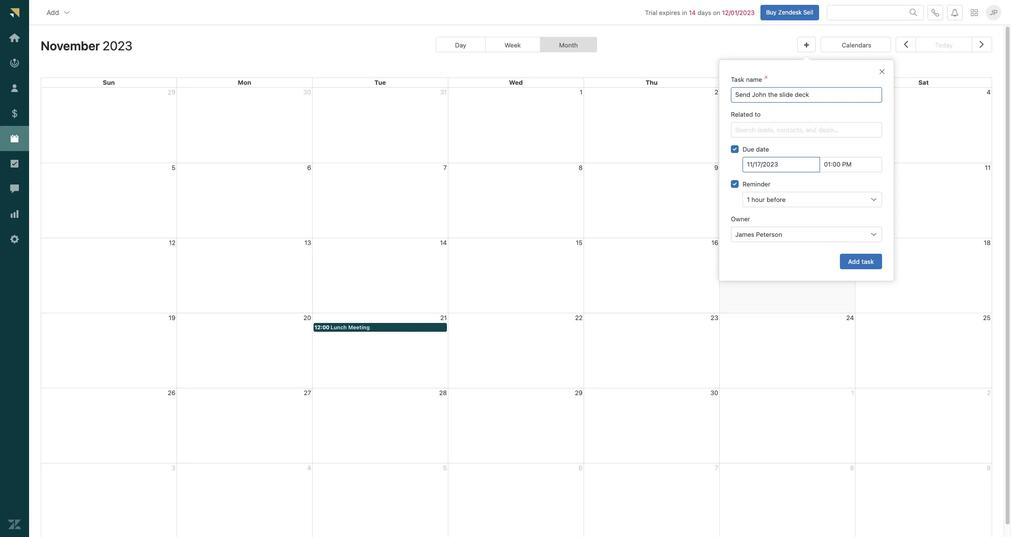 Task type: vqa. For each thing, say whether or not it's contained in the screenshot.
THE 26 on the bottom left
yes



Task type: locate. For each thing, give the bounding box(es) containing it.
4
[[987, 88, 991, 96]]

2023
[[103, 38, 132, 53]]

0 vertical spatial 1
[[580, 88, 583, 96]]

task
[[862, 258, 874, 265]]

12:00 lunch meeting
[[315, 324, 370, 331]]

3
[[850, 88, 854, 96]]

17
[[848, 239, 854, 247]]

1 vertical spatial 14
[[440, 239, 447, 247]]

1 for 1 hour before
[[747, 196, 750, 204]]

0 horizontal spatial add
[[47, 8, 59, 16]]

1 inside 1 hour before button
[[747, 196, 750, 204]]

18
[[984, 239, 991, 247]]

2
[[715, 88, 718, 96]]

and
[[806, 126, 817, 134]]

1 horizontal spatial add
[[848, 258, 860, 265]]

0 vertical spatial 14
[[689, 9, 696, 16]]

add task button
[[840, 254, 882, 269]]

jp button
[[986, 5, 1001, 20]]

0 horizontal spatial 14
[[440, 239, 447, 247]]

november
[[41, 38, 100, 53]]

sat
[[918, 79, 929, 86]]

add
[[47, 8, 59, 16], [848, 258, 860, 265]]

mon
[[238, 79, 251, 86]]

angle right image
[[980, 38, 984, 50]]

angle left image
[[904, 38, 908, 50]]

task name
[[731, 76, 762, 83]]

23
[[711, 314, 718, 322]]

1 horizontal spatial 1
[[747, 196, 750, 204]]

related to
[[731, 111, 761, 118]]

1 vertical spatial 1
[[747, 196, 750, 204]]

to
[[755, 111, 761, 118]]

0 vertical spatial add
[[47, 8, 59, 16]]

add inside 'add task' button
[[848, 258, 860, 265]]

search image
[[910, 9, 918, 16]]

in
[[682, 9, 687, 16]]

1
[[580, 88, 583, 96], [747, 196, 750, 204]]

tue
[[375, 79, 386, 86]]

1 horizontal spatial 14
[[689, 9, 696, 16]]

days
[[698, 9, 711, 16]]

28
[[439, 389, 447, 397]]

6
[[307, 164, 311, 171]]

add left task
[[848, 258, 860, 265]]

9
[[714, 164, 718, 171]]

add task
[[848, 258, 874, 265]]

add left chevron down image
[[47, 8, 59, 16]]

buy zendesk sell
[[766, 9, 813, 16]]

sell
[[803, 9, 813, 16]]

sun
[[103, 79, 115, 86]]

11
[[985, 164, 991, 171]]

Task name field
[[735, 88, 878, 102]]

plus image
[[804, 42, 809, 49]]

0 horizontal spatial 1
[[580, 88, 583, 96]]

today
[[935, 41, 953, 49]]

1 vertical spatial add
[[848, 258, 860, 265]]

add inside add 'button'
[[47, 8, 59, 16]]

1 for 1
[[580, 88, 583, 96]]

reminder
[[743, 180, 770, 188]]

14
[[689, 9, 696, 16], [440, 239, 447, 247]]

lunch
[[331, 324, 347, 331]]

buy
[[766, 9, 776, 16]]

wed
[[509, 79, 523, 86]]

day
[[455, 41, 466, 49]]

MM/DD/YYYY field
[[747, 158, 816, 172]]

zendesk products image
[[971, 9, 978, 16]]

HH:MM field
[[824, 158, 878, 172]]

thu
[[646, 79, 658, 86]]



Task type: describe. For each thing, give the bounding box(es) containing it.
name
[[746, 76, 762, 83]]

date
[[756, 145, 769, 153]]

add for add
[[47, 8, 59, 16]]

james peterson button
[[731, 227, 882, 242]]

24
[[846, 314, 854, 322]]

add for add task
[[848, 258, 860, 265]]

expires
[[659, 9, 680, 16]]

27
[[304, 389, 311, 397]]

12/01/2023
[[722, 9, 755, 16]]

30
[[710, 389, 718, 397]]

asterisk image
[[764, 76, 768, 83]]

7
[[443, 164, 447, 171]]

chevron down image
[[63, 9, 71, 16]]

before
[[767, 196, 786, 204]]

calls image
[[932, 9, 939, 16]]

19
[[169, 314, 175, 322]]

peterson
[[756, 231, 782, 238]]

due date
[[743, 145, 769, 153]]

add button
[[39, 3, 78, 22]]

29
[[575, 389, 583, 397]]

25
[[983, 314, 991, 322]]

related
[[731, 111, 753, 118]]

trial
[[645, 9, 657, 16]]

meeting
[[348, 324, 370, 331]]

22
[[575, 314, 583, 322]]

jp
[[990, 8, 998, 16]]

5
[[172, 164, 175, 171]]

16
[[711, 239, 718, 247]]

20
[[303, 314, 311, 322]]

13
[[304, 239, 311, 247]]

task
[[731, 76, 744, 83]]

8
[[579, 164, 583, 171]]

fri
[[783, 79, 791, 86]]

november 2023
[[41, 38, 132, 53]]

contacts,
[[777, 126, 804, 134]]

leads,
[[757, 126, 775, 134]]

calendars
[[842, 41, 871, 49]]

on
[[713, 9, 720, 16]]

bell image
[[951, 9, 959, 16]]

12:00
[[315, 324, 330, 331]]

trial expires in 14 days on 12/01/2023
[[645, 9, 755, 16]]

week
[[505, 41, 521, 49]]

search
[[735, 126, 756, 134]]

15
[[576, 239, 583, 247]]

1 hour before button
[[743, 192, 882, 207]]

buy zendesk sell button
[[760, 5, 819, 20]]

zendesk
[[778, 9, 802, 16]]

cancel image
[[878, 68, 886, 76]]

james
[[735, 231, 754, 238]]

Search leads, contacts, and deals… field
[[735, 123, 878, 137]]

26
[[168, 389, 175, 397]]

10
[[847, 164, 854, 171]]

deals…
[[818, 126, 839, 134]]

search leads, contacts, and deals…
[[735, 126, 839, 134]]

21
[[440, 314, 447, 322]]

hour
[[752, 196, 765, 204]]

zendesk image
[[8, 519, 21, 531]]

1 hour before
[[747, 196, 786, 204]]

james peterson
[[735, 231, 782, 238]]

due
[[743, 145, 754, 153]]

owner
[[731, 215, 750, 223]]

12
[[169, 239, 175, 247]]



